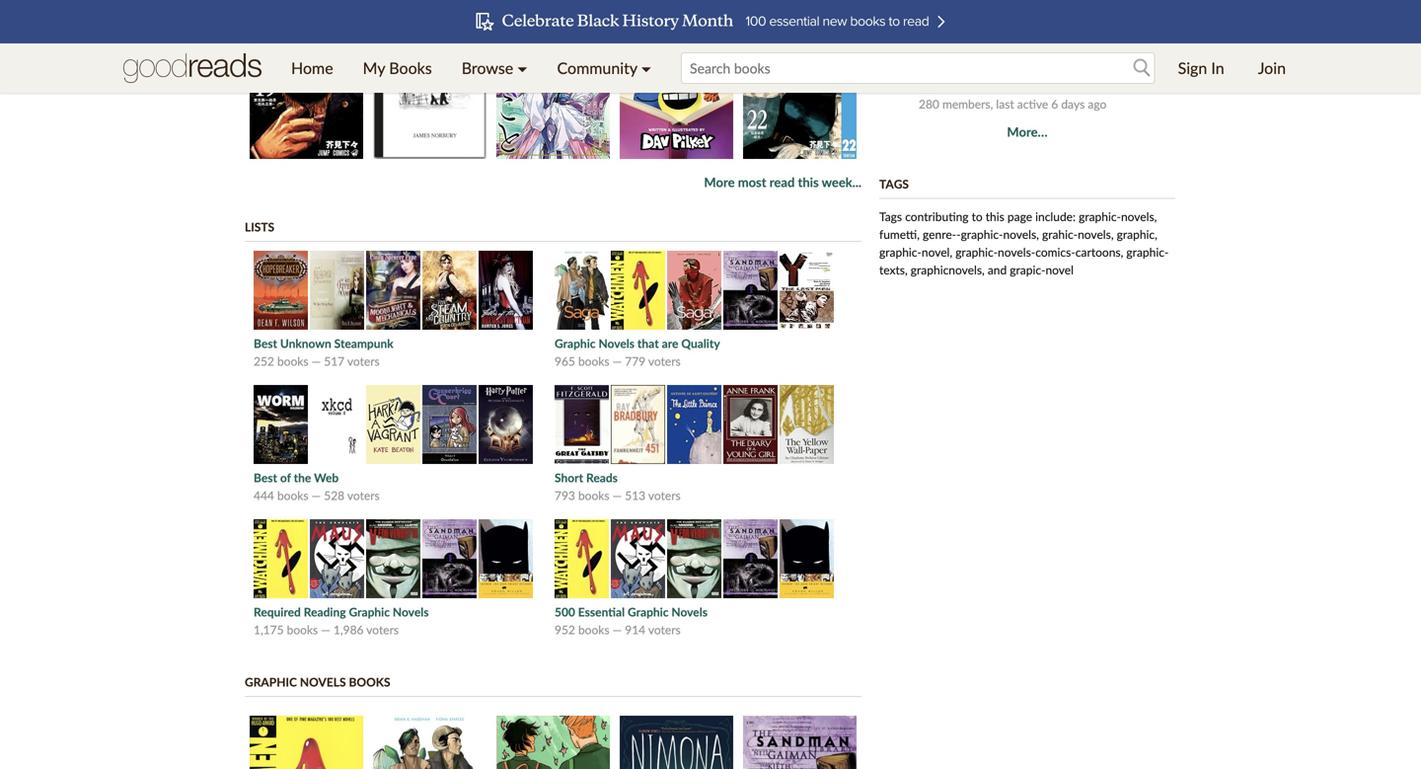 Task type: vqa. For each thing, say whether or not it's contained in the screenshot.
email field
no



Task type: describe. For each thing, give the bounding box(es) containing it.
graphic inside the required reading graphic novels 1,175 books     —     1,986 voters
[[349, 605, 390, 619]]

tags for tags contributing to this page include: graphic-novels, fumetti, genre--graphic-novels, grahic-novels, graphic, graphic-novel, graphic-novels-comics-cartoons, graphic- texts, graphicnovels, and grapic-novel
[[880, 209, 903, 224]]

2 horizontal spatial novels,
[[1122, 209, 1158, 224]]

grahic-
[[1043, 227, 1078, 242]]

779
[[625, 354, 646, 368]]

need
[[961, 61, 987, 76]]

heartstopper: volume one (heartstopper, #1) image
[[497, 716, 610, 769]]

my books
[[363, 58, 432, 78]]

528
[[324, 488, 345, 503]]

v for vendetta by alan moore image for required reading graphic novels
[[366, 520, 421, 598]]

the
[[294, 471, 311, 485]]

required
[[254, 605, 301, 619]]

community ▾ button
[[543, 43, 666, 93]]

0 horizontal spatial novels,
[[1004, 227, 1040, 242]]

community ▾
[[557, 58, 652, 78]]

graphic- down the -
[[956, 245, 998, 259]]

y by brian k. vaughan image
[[780, 251, 834, 330]]

novels-
[[998, 245, 1036, 259]]

the sandman, vol. 1: preludes & nocturnes image
[[743, 716, 857, 769]]

tags contributing to this page include: graphic-novels, fumetti, genre--graphic-novels, grahic-novels, graphic, graphic-novel, graphic-novels-comics-cartoons, graphic- texts, graphicnovels, and grapic-novel
[[880, 209, 1169, 277]]

librarians
[[1019, 44, 1066, 58]]

fumetti,
[[880, 227, 920, 242]]

…more 280 members,       last active 6 days ago
[[919, 79, 1107, 111]]

nimona image
[[620, 716, 734, 769]]

513
[[625, 488, 646, 503]]

novels down 1,986 at the bottom
[[300, 675, 346, 689]]

Search for books to add to your shelves search field
[[681, 52, 1156, 84]]

required reading graphic novels link
[[254, 605, 429, 619]]

help
[[990, 61, 1012, 76]]

books inside graphic novels that are quality 965 books     —     779 voters
[[579, 354, 610, 368]]

christian schools link
[[880, 24, 1000, 42]]

reads
[[586, 471, 618, 485]]

best for best of the web 444 books     —     528 voters
[[254, 471, 277, 485]]

呪術廻戦 22 (jujutsu kaisen, #22) image
[[743, 0, 857, 159]]

essential
[[578, 605, 625, 619]]

444
[[254, 488, 274, 503]]

more… link
[[880, 123, 1176, 141]]

best for best unknown steampunk 252 books     —     517 voters
[[254, 336, 277, 351]]

include:
[[1036, 209, 1076, 224]]

this for week...
[[798, 174, 819, 190]]

and inside the tags contributing to this page include: graphic-novels, fumetti, genre--graphic-novels, grahic-novels, graphic, graphic-novel, graphic-novels-comics-cartoons, graphic- texts, graphicnovels, and grapic-novel
[[988, 263, 1007, 277]]

500 essential graphic novels link
[[555, 605, 708, 619]]

more
[[704, 174, 735, 190]]

books inside best unknown steampunk 252 books     —     517 voters
[[277, 354, 309, 368]]

short
[[555, 471, 584, 485]]

cat kid comic club: influencers (cat kid comic club, #5) image
[[620, 0, 734, 159]]

graphic- up cartoons,
[[1079, 209, 1122, 224]]

harry potter and the methods of rationality by eliezer yudkowsky image
[[479, 385, 533, 464]]

christian teachers, librarians and homeschool parents need help in finding christian media appro
[[919, 44, 1154, 93]]

2 vertical spatial christian
[[1066, 61, 1113, 76]]

unknown
[[280, 336, 331, 351]]

252
[[254, 354, 274, 368]]

best of the web link
[[254, 471, 339, 485]]

fahrenheit 451 by ray bradbury image
[[611, 385, 665, 464]]

呪術廻戦 19 (jujutsu kaisen, #19) image
[[250, 0, 363, 159]]

web
[[314, 471, 339, 485]]

1,175
[[254, 623, 284, 637]]

voters inside the required reading graphic novels 1,175 books     —     1,986 voters
[[367, 623, 399, 637]]

graphic novels books link
[[245, 675, 391, 689]]

the sandman, vol. 1 by neil gaiman image for 500 essential graphic novels 952 books     —     914 voters
[[724, 520, 778, 598]]

are
[[662, 336, 679, 351]]

saga, volume 2 by brian k. vaughan image
[[667, 251, 722, 330]]

ago
[[1088, 97, 1107, 111]]

the sandman, vol. 1 by neil gaiman image for required reading graphic novels 1,175 books     —     1,986 voters
[[423, 520, 477, 598]]

schools
[[947, 24, 1000, 42]]

6
[[1052, 97, 1059, 111]]

texts,
[[880, 263, 908, 277]]

— inside short reads 793 books     —     513 voters
[[613, 488, 622, 503]]

— inside the required reading graphic novels 1,175 books     —     1,986 voters
[[321, 623, 331, 637]]

▾ for browse ▾
[[518, 58, 528, 78]]

graphic novels that are quality 965 books     —     779 voters
[[555, 336, 720, 368]]

2 horizontal spatial watchmen by alan moore image
[[611, 251, 665, 330]]

— inside best of the web 444 books     —     528 voters
[[312, 488, 321, 503]]

moonlight & mechanicals by cindy spencer pape image
[[366, 251, 421, 330]]

280
[[919, 97, 940, 111]]

appro
[[919, 79, 949, 93]]

the little prince by antoine de saint-exupéry image
[[667, 385, 722, 464]]

voters inside 500 essential graphic novels 952 books     —     914 voters
[[649, 623, 681, 637]]

hopebreaker by dean f. wilson image
[[254, 251, 308, 330]]

薬屋のひとりごと 10 [kusuriya no hitorigoto 10] (the apothecary diaries [nekokurage], #10) image
[[497, 0, 610, 159]]

xkcd by randall munroe image
[[310, 385, 364, 464]]

for steam and country by jon del arroz image
[[423, 251, 477, 330]]

fables of the reconstruction by jez jones image
[[479, 251, 533, 330]]

1 vertical spatial books
[[349, 675, 391, 689]]

…more link
[[949, 79, 985, 93]]

voters inside best unknown steampunk 252 books     —     517 voters
[[347, 354, 380, 368]]

community
[[557, 58, 638, 78]]

the great gatsby by f. scott fitzgerald image
[[555, 385, 609, 464]]

914
[[625, 623, 646, 637]]

graphic- down fumetti,
[[880, 245, 922, 259]]

finding
[[1028, 61, 1063, 76]]

christian schools
[[880, 24, 1000, 42]]

— inside graphic novels that are quality 965 books     —     779 voters
[[613, 354, 622, 368]]

voters inside graphic novels that are quality 965 books     —     779 voters
[[649, 354, 681, 368]]

books inside short reads 793 books     —     513 voters
[[579, 488, 610, 503]]

952
[[555, 623, 575, 637]]

steampunk
[[334, 336, 394, 351]]

by any other name by michel r. vaillancourt image
[[310, 251, 364, 330]]

more most read this week...
[[704, 174, 862, 190]]

lists link
[[245, 220, 275, 234]]

saga, volume 1 by brian k. vaughan image
[[555, 251, 609, 330]]

of
[[280, 471, 291, 485]]



Task type: locate. For each thing, give the bounding box(es) containing it.
1 the complete maus by art spiegelman image from the left
[[310, 520, 364, 598]]

— left '517'
[[312, 354, 321, 368]]

Search books text field
[[681, 52, 1156, 84]]

graphic inside graphic novels that are quality 965 books     —     779 voters
[[555, 336, 596, 351]]

▾ inside popup button
[[518, 58, 528, 78]]

novels,
[[1122, 209, 1158, 224], [1004, 227, 1040, 242], [1078, 227, 1114, 242]]

novel
[[1046, 263, 1074, 277]]

0 horizontal spatial and
[[988, 263, 1007, 277]]

0 horizontal spatial this
[[798, 174, 819, 190]]

best inside best of the web 444 books     —     528 voters
[[254, 471, 277, 485]]

in
[[1212, 58, 1225, 78]]

2 batman by frank miller image from the left
[[780, 520, 834, 598]]

— left 528
[[312, 488, 321, 503]]

novels inside graphic novels that are quality 965 books     —     779 voters
[[599, 336, 635, 351]]

novels up 779
[[599, 336, 635, 351]]

hark! a vagrant by kate beaton image
[[366, 385, 421, 464]]

and
[[1069, 44, 1088, 58], [988, 263, 1007, 277]]

short reads 793 books     —     513 voters
[[555, 471, 681, 503]]

best unknown steampunk link
[[254, 336, 394, 351]]

menu
[[276, 43, 666, 93]]

tags
[[880, 177, 909, 191], [880, 209, 903, 224]]

more…
[[1007, 124, 1048, 140]]

517
[[324, 354, 345, 368]]

more most read this week... link
[[704, 174, 862, 190]]

gunnerkrigg court, volume 1 by thomas siddell image
[[423, 385, 477, 464]]

books down essential
[[579, 623, 610, 637]]

v for vendetta by alan moore image up required reading graphic novels 'link'
[[366, 520, 421, 598]]

most
[[738, 174, 767, 190]]

1 tags from the top
[[880, 177, 909, 191]]

batman by frank miller image
[[479, 520, 533, 598], [780, 520, 834, 598]]

and inside christian teachers, librarians and homeschool parents need help in finding christian media appro
[[1069, 44, 1088, 58]]

home
[[291, 58, 333, 78]]

0 vertical spatial this
[[798, 174, 819, 190]]

▾ right browse
[[518, 58, 528, 78]]

0 horizontal spatial watchmen by alan moore image
[[254, 520, 308, 598]]

the diary of a young girl by anne frank image
[[724, 385, 778, 464]]

0 vertical spatial books
[[389, 58, 432, 78]]

books
[[389, 58, 432, 78], [349, 675, 391, 689]]

christian for christian teachers, librarians and homeschool parents need help in finding christian media appro
[[919, 44, 966, 58]]

grapic-
[[1010, 263, 1046, 277]]

in
[[1015, 61, 1025, 76]]

graphic novels that are quality link
[[555, 336, 720, 351]]

books
[[277, 354, 309, 368], [579, 354, 610, 368], [277, 488, 309, 503], [579, 488, 610, 503], [287, 623, 318, 637], [579, 623, 610, 637]]

v for vendetta by alan moore image
[[366, 520, 421, 598], [667, 520, 722, 598]]

graphic up 914
[[628, 605, 669, 619]]

— left 914
[[613, 623, 622, 637]]

required reading graphic novels 1,175 books     —     1,986 voters
[[254, 605, 429, 637]]

best of the web 444 books     —     528 voters
[[254, 471, 380, 503]]

worm by wildbow image
[[254, 385, 308, 464]]

▾
[[518, 58, 528, 78], [642, 58, 652, 78]]

books inside the required reading graphic novels 1,175 books     —     1,986 voters
[[287, 623, 318, 637]]

1 horizontal spatial ▾
[[642, 58, 652, 78]]

this inside the tags contributing to this page include: graphic-novels, fumetti, genre--graphic-novels, grahic-novels, graphic, graphic-novel, graphic-novels-comics-cartoons, graphic- texts, graphicnovels, and grapic-novel
[[986, 209, 1005, 224]]

…more
[[949, 79, 985, 93]]

sign
[[1178, 58, 1208, 78]]

1 best from the top
[[254, 336, 277, 351]]

teachers,
[[969, 44, 1016, 58]]

watchmen by alan moore image up required
[[254, 520, 308, 598]]

watchmen by alan moore image for required reading graphic novels 1,175 books     —     1,986 voters
[[254, 520, 308, 598]]

1 vertical spatial this
[[986, 209, 1005, 224]]

1 horizontal spatial the complete maus by art spiegelman image
[[611, 520, 665, 598]]

novels right reading
[[393, 605, 429, 619]]

watchmen by alan moore image up graphic novels that are quality link
[[611, 251, 665, 330]]

best inside best unknown steampunk 252 books     —     517 voters
[[254, 336, 277, 351]]

voters inside short reads 793 books     —     513 voters
[[649, 488, 681, 503]]

books inside best of the web 444 books     —     528 voters
[[277, 488, 309, 503]]

short reads link
[[555, 471, 618, 485]]

novels inside 500 essential graphic novels 952 books     —     914 voters
[[672, 605, 708, 619]]

watchmen by alan moore image
[[611, 251, 665, 330], [254, 520, 308, 598], [555, 520, 609, 598]]

genre-
[[923, 227, 957, 242]]

batman by frank miller image for 500 essential graphic novels
[[780, 520, 834, 598]]

graphic down the 1,175
[[245, 675, 297, 689]]

0 horizontal spatial ▾
[[518, 58, 528, 78]]

the yellow wall-paper by charlotte perkins gilman image
[[780, 385, 834, 464]]

graphic,
[[1117, 227, 1158, 242]]

best unknown steampunk 252 books     —     517 voters
[[254, 336, 394, 368]]

500
[[555, 605, 575, 619]]

▾ inside dropdown button
[[642, 58, 652, 78]]

graphic novels books
[[245, 675, 391, 689]]

watchmen by alan moore image for 500 essential graphic novels 952 books     —     914 voters
[[555, 520, 609, 598]]

500 essential graphic novels 952 books     —     914 voters
[[555, 605, 708, 637]]

and right librarians
[[1069, 44, 1088, 58]]

reading
[[304, 605, 346, 619]]

books right my
[[389, 58, 432, 78]]

voters right 528
[[347, 488, 380, 503]]

christian up parents
[[919, 44, 966, 58]]

home link
[[276, 43, 348, 93]]

1 horizontal spatial v for vendetta by alan moore image
[[667, 520, 722, 598]]

0 horizontal spatial batman by frank miller image
[[479, 520, 533, 598]]

novels, up cartoons,
[[1078, 227, 1114, 242]]

graphic up 965
[[555, 336, 596, 351]]

novels, up graphic,
[[1122, 209, 1158, 224]]

1 horizontal spatial watchmen by alan moore image
[[555, 520, 609, 598]]

2 the complete maus by art spiegelman image from the left
[[611, 520, 665, 598]]

— down reading
[[321, 623, 331, 637]]

voters down steampunk
[[347, 354, 380, 368]]

comics-
[[1036, 245, 1076, 259]]

that
[[638, 336, 659, 351]]

2 best from the top
[[254, 471, 277, 485]]

— inside best unknown steampunk 252 books     —     517 voters
[[312, 354, 321, 368]]

books down unknown
[[277, 354, 309, 368]]

join
[[1259, 58, 1286, 78]]

1 batman by frank miller image from the left
[[479, 520, 533, 598]]

the complete maus by art spiegelman image up required reading graphic novels 'link'
[[310, 520, 364, 598]]

965
[[555, 354, 575, 368]]

this for page
[[986, 209, 1005, 224]]

the complete maus by art spiegelman image for essential
[[611, 520, 665, 598]]

the complete maus by art spiegelman image up 500 essential graphic novels link
[[611, 520, 665, 598]]

novels right essential
[[672, 605, 708, 619]]

books inside 500 essential graphic novels 952 books     —     914 voters
[[579, 623, 610, 637]]

best up 444
[[254, 471, 277, 485]]

2 tags from the top
[[880, 209, 903, 224]]

days
[[1062, 97, 1085, 111]]

browse ▾
[[462, 58, 528, 78]]

christian schools image
[[880, 45, 909, 92]]

my
[[363, 58, 385, 78]]

the complete maus by art spiegelman image for reading
[[310, 520, 364, 598]]

the sandman, vol. 1 by neil gaiman image for graphic novels that are quality 965 books     —     779 voters
[[724, 251, 778, 330]]

voters right 914
[[649, 623, 681, 637]]

last
[[997, 97, 1015, 111]]

join link
[[1244, 43, 1301, 93]]

-
[[957, 227, 961, 242]]

to
[[972, 209, 983, 224]]

batman by frank miller image for required reading graphic novels
[[479, 520, 533, 598]]

books down reading
[[287, 623, 318, 637]]

1 horizontal spatial novels,
[[1078, 227, 1114, 242]]

sign in link
[[1164, 43, 1240, 93]]

my books link
[[348, 43, 447, 93]]

the complete maus by art spiegelman image
[[310, 520, 364, 598], [611, 520, 665, 598]]

quality
[[682, 336, 720, 351]]

media
[[1116, 61, 1147, 76]]

watchmen by alan moore image up 500
[[555, 520, 609, 598]]

christian up the search for books to add to your shelves search box
[[880, 24, 943, 42]]

saga, volume 1 image
[[373, 716, 487, 769]]

and down novels- at top right
[[988, 263, 1007, 277]]

menu containing home
[[276, 43, 666, 93]]

big panda & tiny dragon (big panda & tiny dragon, #1) image
[[373, 0, 487, 159]]

0 vertical spatial best
[[254, 336, 277, 351]]

the sandman, vol. 1 by neil gaiman image
[[724, 251, 778, 330], [423, 520, 477, 598], [724, 520, 778, 598]]

— inside 500 essential graphic novels 952 books     —     914 voters
[[613, 623, 622, 637]]

1 horizontal spatial this
[[986, 209, 1005, 224]]

1 v for vendetta by alan moore image from the left
[[366, 520, 421, 598]]

1 ▾ from the left
[[518, 58, 528, 78]]

voters right 513
[[649, 488, 681, 503]]

this right read
[[798, 174, 819, 190]]

▾ right the 'community'
[[642, 58, 652, 78]]

week...
[[822, 174, 862, 190]]

christian up 'ago'
[[1066, 61, 1113, 76]]

cartoons,
[[1076, 245, 1124, 259]]

1 horizontal spatial and
[[1069, 44, 1088, 58]]

sign in
[[1178, 58, 1225, 78]]

novel,
[[922, 245, 953, 259]]

793
[[555, 488, 575, 503]]

christian
[[880, 24, 943, 42], [919, 44, 966, 58], [1066, 61, 1113, 76]]

2 v for vendetta by alan moore image from the left
[[667, 520, 722, 598]]

novels, down page
[[1004, 227, 1040, 242]]

—
[[312, 354, 321, 368], [613, 354, 622, 368], [312, 488, 321, 503], [613, 488, 622, 503], [321, 623, 331, 637], [613, 623, 622, 637]]

graphic- down graphic,
[[1127, 245, 1169, 259]]

0 vertical spatial and
[[1069, 44, 1088, 58]]

page
[[1008, 209, 1033, 224]]

active
[[1018, 97, 1049, 111]]

parents
[[919, 61, 958, 76]]

0 horizontal spatial v for vendetta by alan moore image
[[366, 520, 421, 598]]

members,
[[943, 97, 994, 111]]

graphic inside 500 essential graphic novels 952 books     —     914 voters
[[628, 605, 669, 619]]

this right to
[[986, 209, 1005, 224]]

1 horizontal spatial batman by frank miller image
[[780, 520, 834, 598]]

read
[[770, 174, 795, 190]]

voters right 1,986 at the bottom
[[367, 623, 399, 637]]

tags for tags
[[880, 177, 909, 191]]

graphic-
[[1079, 209, 1122, 224], [961, 227, 1004, 242], [880, 245, 922, 259], [956, 245, 998, 259], [1127, 245, 1169, 259]]

voters inside best of the web 444 books     —     528 voters
[[347, 488, 380, 503]]

books down best of the web link
[[277, 488, 309, 503]]

1 vertical spatial best
[[254, 471, 277, 485]]

watchmen image
[[250, 716, 363, 769]]

graphic
[[555, 336, 596, 351], [349, 605, 390, 619], [628, 605, 669, 619], [245, 675, 297, 689]]

v for vendetta by alan moore image up 500 essential graphic novels link
[[667, 520, 722, 598]]

books down short reads link
[[579, 488, 610, 503]]

best up 252
[[254, 336, 277, 351]]

2 ▾ from the left
[[642, 58, 652, 78]]

graphic up 1,986 at the bottom
[[349, 605, 390, 619]]

graphic- down to
[[961, 227, 1004, 242]]

contributing
[[906, 209, 969, 224]]

browse ▾ button
[[447, 43, 543, 93]]

graphicnovels,
[[911, 263, 985, 277]]

1 vertical spatial and
[[988, 263, 1007, 277]]

▾ for community ▾
[[642, 58, 652, 78]]

voters
[[347, 354, 380, 368], [649, 354, 681, 368], [347, 488, 380, 503], [649, 488, 681, 503], [367, 623, 399, 637], [649, 623, 681, 637]]

0 vertical spatial tags
[[880, 177, 909, 191]]

novels inside the required reading graphic novels 1,175 books     —     1,986 voters
[[393, 605, 429, 619]]

books down 1,986 at the bottom
[[349, 675, 391, 689]]

0 vertical spatial christian
[[880, 24, 943, 42]]

v for vendetta by alan moore image for 500 essential graphic novels
[[667, 520, 722, 598]]

1 vertical spatial tags
[[880, 209, 903, 224]]

— left 513
[[613, 488, 622, 503]]

christian for christian schools
[[880, 24, 943, 42]]

— left 779
[[613, 354, 622, 368]]

1 vertical spatial christian
[[919, 44, 966, 58]]

books right 965
[[579, 354, 610, 368]]

lists
[[245, 220, 275, 234]]

tags inside the tags contributing to this page include: graphic-novels, fumetti, genre--graphic-novels, grahic-novels, graphic, graphic-novel, graphic-novels-comics-cartoons, graphic- texts, graphicnovels, and grapic-novel
[[880, 209, 903, 224]]

homeschool
[[1091, 44, 1154, 58]]

voters down 'are' on the top left of the page
[[649, 354, 681, 368]]

0 horizontal spatial the complete maus by art spiegelman image
[[310, 520, 364, 598]]



